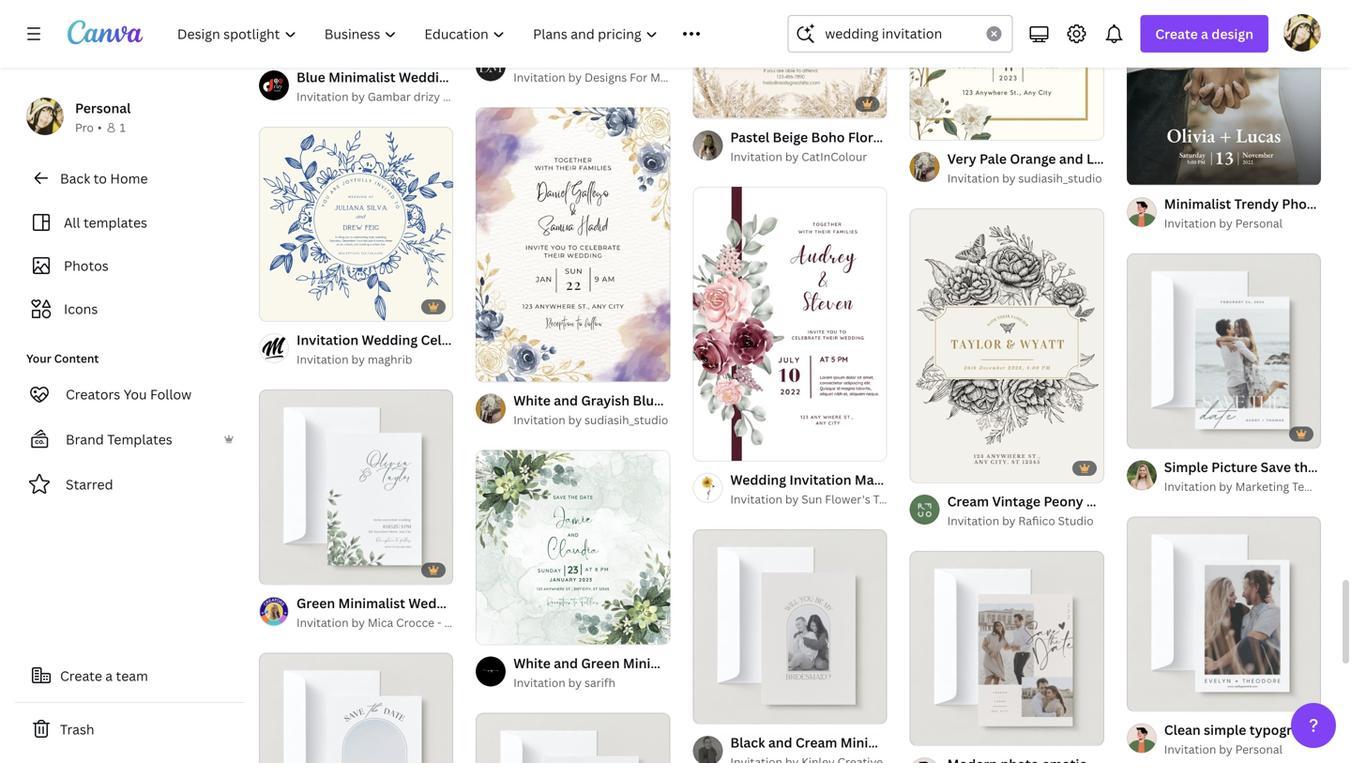 Task type: locate. For each thing, give the bounding box(es) containing it.
2 for simple
[[1161, 426, 1167, 440]]

1 horizontal spatial templates
[[1293, 479, 1349, 494]]

1 vertical spatial 1 of 2
[[272, 562, 299, 576]]

minimalist up invitation by sarifh "link"
[[623, 654, 690, 672]]

1 horizontal spatial 1 of 3
[[1140, 689, 1167, 703]]

green inside green minimalist wedding invitation invitation by mica crocce - creare dg
[[297, 594, 335, 612]]

simple
[[1165, 458, 1209, 476]]

99
[[443, 89, 458, 104]]

by inside green minimalist wedding invitation invitation by mica crocce - creare dg
[[352, 615, 365, 630]]

2 vertical spatial 1 of 2
[[923, 723, 950, 737]]

1 vertical spatial create
[[60, 667, 102, 685]]

1 vertical spatial personal
[[1236, 216, 1283, 231]]

2 invitation by personal from the top
[[1165, 742, 1283, 757]]

0 vertical spatial minimalist
[[329, 68, 396, 86]]

minimalist
[[329, 68, 396, 86], [338, 594, 406, 612], [623, 654, 690, 672]]

1 horizontal spatial 2
[[944, 723, 950, 737]]

1 of 2 for green
[[272, 562, 299, 576]]

1 horizontal spatial create
[[1156, 25, 1198, 43]]

create a design button
[[1141, 15, 1269, 53]]

a left design
[[1202, 25, 1209, 43]]

makers
[[651, 69, 689, 85]]

1 of 2 link for picture
[[1127, 254, 1322, 448]]

1 of 3 link
[[1127, 517, 1322, 711], [693, 529, 888, 724]]

1 horizontal spatial a
[[1202, 25, 1209, 43]]

1 vertical spatial green
[[581, 654, 620, 672]]

1 invitation by personal from the top
[[1165, 216, 1283, 231]]

templates
[[83, 214, 147, 231]]

create a team
[[60, 667, 148, 685]]

creare
[[444, 615, 481, 630]]

0 vertical spatial invitation by personal link
[[1165, 214, 1322, 233]]

0 horizontal spatial green
[[297, 594, 335, 612]]

maghrib
[[368, 352, 413, 367]]

cream vintage peony wedding invitation (portrait) image
[[910, 208, 1105, 482]]

by inside blue minimalist wedding invitation invitation by gambar drizy 99
[[352, 89, 365, 104]]

green up invitation by mica crocce - creare dg link
[[297, 594, 335, 612]]

back to home link
[[15, 160, 244, 197]]

0 vertical spatial templates
[[107, 430, 173, 448]]

sarifh
[[585, 675, 616, 691]]

0 horizontal spatial 3
[[727, 701, 733, 715]]

green up sarifh
[[581, 654, 620, 672]]

a for design
[[1202, 25, 1209, 43]]

2 vertical spatial 2
[[944, 723, 950, 737]]

minimalist up mica
[[338, 594, 406, 612]]

invitation
[[458, 68, 520, 86], [514, 69, 566, 85], [297, 89, 349, 104], [731, 149, 783, 164], [948, 170, 1000, 186], [1165, 216, 1217, 231], [297, 331, 359, 349], [297, 352, 349, 367], [514, 412, 566, 427], [790, 471, 852, 489], [1165, 479, 1217, 494], [731, 491, 783, 507], [948, 513, 1000, 528], [468, 594, 530, 612], [297, 615, 349, 630], [752, 654, 815, 672], [514, 675, 566, 691], [1165, 742, 1217, 757]]

0 horizontal spatial 1 of 2
[[272, 562, 299, 576]]

1 of 2 link
[[1127, 254, 1322, 448], [259, 390, 454, 584], [910, 551, 1105, 745]]

0 vertical spatial a
[[1202, 25, 1209, 43]]

0 vertical spatial invitation by personal
[[1165, 216, 1283, 231]]

invitation wedding celebration image
[[259, 127, 454, 321]]

0 vertical spatial green
[[297, 594, 335, 612]]

None search field
[[788, 15, 1013, 53]]

pro
[[75, 120, 94, 135]]

1 of 2
[[1140, 426, 1167, 440], [272, 562, 299, 576], [923, 723, 950, 737]]

invitation by sun flower's team link
[[731, 490, 902, 509]]

1 of 3 for clean simple typography save the date couple photo wedding invitation
[[1140, 689, 1167, 703]]

Search search field
[[825, 16, 976, 52]]

1 invitation by personal link from the top
[[1165, 214, 1322, 233]]

1 horizontal spatial 1 of 2
[[923, 723, 950, 737]]

1 of 3
[[1140, 689, 1167, 703], [706, 701, 733, 715]]

by
[[569, 69, 582, 85], [352, 89, 365, 104], [786, 149, 799, 164], [1003, 170, 1016, 186], [1220, 216, 1233, 231], [352, 352, 365, 367], [569, 412, 582, 427], [1220, 479, 1233, 494], [786, 491, 799, 507], [1003, 513, 1016, 528], [352, 615, 365, 630], [569, 675, 582, 691], [1220, 742, 1233, 757]]

minimalist inside blue minimalist wedding invitation invitation by gambar drizy 99
[[329, 68, 396, 86]]

2 vertical spatial personal
[[1236, 742, 1283, 757]]

trash link
[[15, 711, 244, 748]]

a inside button
[[105, 667, 113, 685]]

by inside invitation wedding celebration invitation by maghrib
[[352, 352, 365, 367]]

wedding inside invitation wedding celebration invitation by maghrib
[[362, 331, 418, 349]]

0 vertical spatial sudiasih_studio
[[1019, 170, 1103, 186]]

celebration
[[421, 331, 496, 349]]

0 horizontal spatial 1 of 2 link
[[259, 390, 454, 584]]

creators you follow link
[[15, 375, 244, 413]]

and
[[554, 654, 578, 672]]

0 horizontal spatial a
[[105, 667, 113, 685]]

to
[[94, 169, 107, 187]]

line
[[914, 471, 941, 489]]

create
[[1156, 25, 1198, 43], [60, 667, 102, 685]]

•
[[98, 120, 102, 135]]

white
[[514, 654, 551, 672]]

wedding
[[399, 68, 455, 86], [362, 331, 418, 349], [731, 471, 787, 489], [409, 594, 465, 612], [693, 654, 749, 672]]

1 for "simple picture save the date wedding invitation"
[[1140, 426, 1146, 440]]

sudiasih_studio
[[1019, 170, 1103, 186], [585, 412, 669, 427]]

minimalist for blue
[[329, 68, 396, 86]]

dg
[[483, 615, 500, 630]]

blue minimalist wedding invitation image
[[259, 0, 454, 58]]

icons link
[[26, 291, 233, 327]]

invitation by personal
[[1165, 216, 1283, 231], [1165, 742, 1283, 757]]

wedding invitation magenta line ribbon floral link
[[731, 469, 1029, 490]]

blue minimalist wedding invitation invitation by gambar drizy 99
[[297, 68, 520, 104]]

0 horizontal spatial invitation by sudiasih_studio
[[514, 412, 669, 427]]

a inside dropdown button
[[1202, 25, 1209, 43]]

follow
[[150, 385, 192, 403]]

1 of 2 for simple
[[1140, 426, 1167, 440]]

create inside button
[[60, 667, 102, 685]]

0 horizontal spatial 1 of 3
[[706, 701, 733, 715]]

a
[[1202, 25, 1209, 43], [105, 667, 113, 685]]

1 horizontal spatial 1 of 2 link
[[910, 551, 1105, 745]]

a left team
[[105, 667, 113, 685]]

wedding inside green minimalist wedding invitation invitation by mica crocce - creare dg
[[409, 594, 465, 612]]

team
[[874, 491, 902, 507]]

personal for 1st invitation by personal link
[[1236, 216, 1283, 231]]

design
[[1212, 25, 1254, 43]]

clean simple typography save the date couple photo wedding invitation image
[[1127, 517, 1322, 711]]

minimalist inside green minimalist wedding invitation invitation by mica crocce - creare dg
[[338, 594, 406, 612]]

1 vertical spatial minimalist
[[338, 594, 406, 612]]

minimalist up invitation by gambar drizy 99 link
[[329, 68, 396, 86]]

mica
[[368, 615, 394, 630]]

top level navigation element
[[165, 15, 743, 53], [165, 15, 743, 53]]

pro •
[[75, 120, 102, 135]]

1 vertical spatial invitation by personal link
[[1165, 740, 1322, 759]]

2
[[1161, 426, 1167, 440], [293, 562, 299, 576], [944, 723, 950, 737]]

2 horizontal spatial 2
[[1161, 426, 1167, 440]]

1
[[120, 120, 126, 135], [1140, 426, 1146, 440], [272, 562, 278, 576], [1140, 689, 1146, 703], [706, 701, 712, 715], [923, 723, 929, 737]]

1 vertical spatial 2
[[293, 562, 299, 576]]

0 horizontal spatial create
[[60, 667, 102, 685]]

1 vertical spatial invitation by sudiasih_studio link
[[514, 411, 671, 429]]

1 vertical spatial a
[[105, 667, 113, 685]]

1 for black and cream minimalist be my bridesmaid invitation image
[[706, 701, 712, 715]]

all
[[64, 214, 80, 231]]

green
[[297, 594, 335, 612], [581, 654, 620, 672]]

team
[[116, 667, 148, 685]]

2 invitation by personal link from the top
[[1165, 740, 1322, 759]]

green minimalist wedding invitation invitation by mica crocce - creare dg
[[297, 594, 530, 630]]

1 vertical spatial sudiasih_studio
[[585, 412, 669, 427]]

0 vertical spatial create
[[1156, 25, 1198, 43]]

very pale orange and light grayish yellow minimalist flower wedding invitation image
[[910, 0, 1105, 140]]

personal
[[75, 99, 131, 117], [1236, 216, 1283, 231], [1236, 742, 1283, 757]]

invitation by designs for makers link
[[514, 68, 689, 87]]

create inside dropdown button
[[1156, 25, 1198, 43]]

1 vertical spatial invitation by personal
[[1165, 742, 1283, 757]]

starred link
[[15, 466, 244, 503]]

2 vertical spatial minimalist
[[623, 654, 690, 672]]

by inside wedding invitation magenta line ribbon floral invitation by sun flower's team
[[786, 491, 799, 507]]

1 horizontal spatial 3
[[1161, 689, 1167, 703]]

black and cream minimalist be my bridesmaid invitation image
[[693, 529, 888, 724]]

1 vertical spatial templates
[[1293, 479, 1349, 494]]

invitation by catincolour
[[731, 149, 868, 164]]

of for invitation by marketing templates c
[[1148, 426, 1159, 440]]

templates down date
[[1293, 479, 1349, 494]]

templates down you
[[107, 430, 173, 448]]

0 vertical spatial invitation by sudiasih_studio
[[948, 170, 1103, 186]]

2 horizontal spatial 1 of 2
[[1140, 426, 1167, 440]]

1 for clean simple typography save the date couple photo wedding invitation
[[1140, 689, 1146, 703]]

a for team
[[105, 667, 113, 685]]

invitation by sudiasih_studio link
[[948, 169, 1105, 188], [514, 411, 671, 429]]

create left team
[[60, 667, 102, 685]]

0 horizontal spatial sudiasih_studio
[[585, 412, 669, 427]]

0 vertical spatial 1 of 2
[[1140, 426, 1167, 440]]

white navy blue vintage elegant wedding invitation image
[[476, 713, 671, 763]]

0 horizontal spatial invitation by sudiasih_studio link
[[514, 411, 671, 429]]

2 horizontal spatial 1 of 2 link
[[1127, 254, 1322, 448]]

0 vertical spatial invitation by sudiasih_studio link
[[948, 169, 1105, 188]]

0 horizontal spatial 2
[[293, 562, 299, 576]]

brand
[[66, 430, 104, 448]]

0 horizontal spatial templates
[[107, 430, 173, 448]]

0 vertical spatial 2
[[1161, 426, 1167, 440]]

your
[[26, 351, 51, 366]]

brand templates
[[66, 430, 173, 448]]

0 horizontal spatial 1 of 3 link
[[693, 529, 888, 724]]

1 horizontal spatial green
[[581, 654, 620, 672]]

templates inside simple picture save the date  invitation by marketing templates c
[[1293, 479, 1349, 494]]

simple picture save the date wedding invitation image
[[1127, 254, 1322, 448]]

create left design
[[1156, 25, 1198, 43]]

templates
[[107, 430, 173, 448], [1293, 479, 1349, 494]]

wedding inside white and green minimalist wedding invitation invitation by sarifh
[[693, 654, 749, 672]]

trash
[[60, 720, 94, 738]]



Task type: describe. For each thing, give the bounding box(es) containing it.
create for create a design
[[1156, 25, 1198, 43]]

date
[[1319, 458, 1350, 476]]

the
[[1295, 458, 1316, 476]]

gambar
[[368, 89, 411, 104]]

catincolour
[[802, 149, 868, 164]]

simple picture save the date link
[[1165, 457, 1352, 477]]

studio
[[1059, 513, 1094, 528]]

invitation by maghrib link
[[297, 350, 454, 369]]

sun
[[802, 491, 823, 507]]

icons
[[64, 300, 98, 318]]

1 for green minimalist wedding invitation image
[[272, 562, 278, 576]]

c
[[1351, 479, 1352, 494]]

simple minimalist save the date image
[[259, 653, 454, 763]]

invitation by rafiico studio
[[948, 513, 1094, 528]]

3 for the 1 of 3 link to the left
[[727, 701, 733, 715]]

of for invitation by personal
[[1148, 689, 1159, 703]]

3 for right the 1 of 3 link
[[1161, 689, 1167, 703]]

floral
[[993, 471, 1029, 489]]

white and grayish blue watercolor flower wedding invitation image
[[476, 107, 671, 381]]

back to home
[[60, 169, 148, 187]]

personal for 1st invitation by personal link from the bottom
[[1236, 742, 1283, 757]]

magenta
[[855, 471, 910, 489]]

1 horizontal spatial invitation by sudiasih_studio
[[948, 170, 1103, 186]]

by inside white and green minimalist wedding invitation invitation by sarifh
[[569, 675, 582, 691]]

invitation by gambar drizy 99 link
[[297, 87, 458, 106]]

your content
[[26, 351, 99, 366]]

green inside white and green minimalist wedding invitation invitation by sarifh
[[581, 654, 620, 672]]

templates inside 'link'
[[107, 430, 173, 448]]

starred
[[66, 475, 113, 493]]

stephanie aranda image
[[1284, 14, 1322, 51]]

invitation by designs for makers
[[514, 69, 689, 85]]

0 vertical spatial personal
[[75, 99, 131, 117]]

crocce
[[396, 615, 435, 630]]

white and green minimalist wedding invitation invitation by sarifh
[[514, 654, 815, 691]]

black white minimalist luxury calligraphy wedding invitation image
[[476, 0, 671, 39]]

invitation wedding celebration link
[[297, 330, 496, 350]]

drizy
[[414, 89, 440, 104]]

create a team button
[[15, 657, 244, 695]]

of for invitation by mica crocce - creare dg
[[280, 562, 291, 576]]

wedding invitation magenta line ribbon floral image
[[693, 187, 888, 461]]

invitation inside simple picture save the date  invitation by marketing templates c
[[1165, 479, 1217, 494]]

invitation by marketing templates c link
[[1165, 477, 1352, 496]]

pastel beige boho floral pampas grass bouquet wedding invitation card image
[[693, 0, 888, 118]]

1 of 3 for black and cream minimalist be my bridesmaid invitation image
[[706, 701, 733, 715]]

blue minimalist wedding invitation link
[[297, 67, 520, 87]]

for
[[630, 69, 648, 85]]

you
[[124, 385, 147, 403]]

photos
[[64, 257, 109, 275]]

white and green minimalist wedding invitation image
[[476, 450, 671, 645]]

designs
[[585, 69, 627, 85]]

content
[[54, 351, 99, 366]]

1 vertical spatial invitation by sudiasih_studio
[[514, 412, 669, 427]]

blue
[[297, 68, 326, 86]]

minimalist inside white and green minimalist wedding invitation invitation by sarifh
[[623, 654, 690, 672]]

-
[[437, 615, 442, 630]]

by inside simple picture save the date  invitation by marketing templates c
[[1220, 479, 1233, 494]]

brand templates link
[[15, 421, 244, 458]]

invitation wedding celebration invitation by maghrib
[[297, 331, 496, 367]]

invitation by catincolour link
[[731, 147, 888, 166]]

invitation by mica crocce - creare dg link
[[297, 613, 500, 632]]

white and green minimalist wedding invitation link
[[514, 653, 815, 674]]

ribbon
[[944, 471, 990, 489]]

all templates
[[64, 214, 147, 231]]

wedding invitation magenta line ribbon floral invitation by sun flower's team
[[731, 471, 1029, 507]]

back
[[60, 169, 90, 187]]

rafiico
[[1019, 513, 1056, 528]]

1 for modern photo emotional beige black stylish engagement save the date wedding invitation card
[[923, 723, 929, 737]]

invitation by rafiico studio link
[[948, 511, 1105, 530]]

1 horizontal spatial invitation by sudiasih_studio link
[[948, 169, 1105, 188]]

all templates link
[[26, 205, 233, 240]]

green minimalist wedding invitation image
[[259, 390, 454, 584]]

green minimalist wedding invitation link
[[297, 593, 530, 613]]

flower's
[[825, 491, 871, 507]]

home
[[110, 169, 148, 187]]

picture
[[1212, 458, 1258, 476]]

photos link
[[26, 248, 233, 283]]

create a design
[[1156, 25, 1254, 43]]

save
[[1261, 458, 1292, 476]]

1 horizontal spatial sudiasih_studio
[[1019, 170, 1103, 186]]

wedding inside wedding invitation magenta line ribbon floral invitation by sun flower's team
[[731, 471, 787, 489]]

1 of 2 link for minimalist
[[259, 390, 454, 584]]

marketing
[[1236, 479, 1290, 494]]

creators you follow
[[66, 385, 192, 403]]

minimalist trendy photo save the date card invitation image
[[1127, 0, 1322, 185]]

wedding inside blue minimalist wedding invitation invitation by gambar drizy 99
[[399, 68, 455, 86]]

minimalist for green
[[338, 594, 406, 612]]

invitation by sarifh link
[[514, 674, 671, 692]]

create for create a team
[[60, 667, 102, 685]]

1 horizontal spatial 1 of 3 link
[[1127, 517, 1322, 711]]

2 for green
[[293, 562, 299, 576]]

simple picture save the date  invitation by marketing templates c
[[1165, 458, 1352, 494]]

creators
[[66, 385, 120, 403]]

modern photo emotional beige black stylish engagement save the date wedding invitation card image
[[910, 551, 1105, 745]]



Task type: vqa. For each thing, say whether or not it's contained in the screenshot.
a to the left
yes



